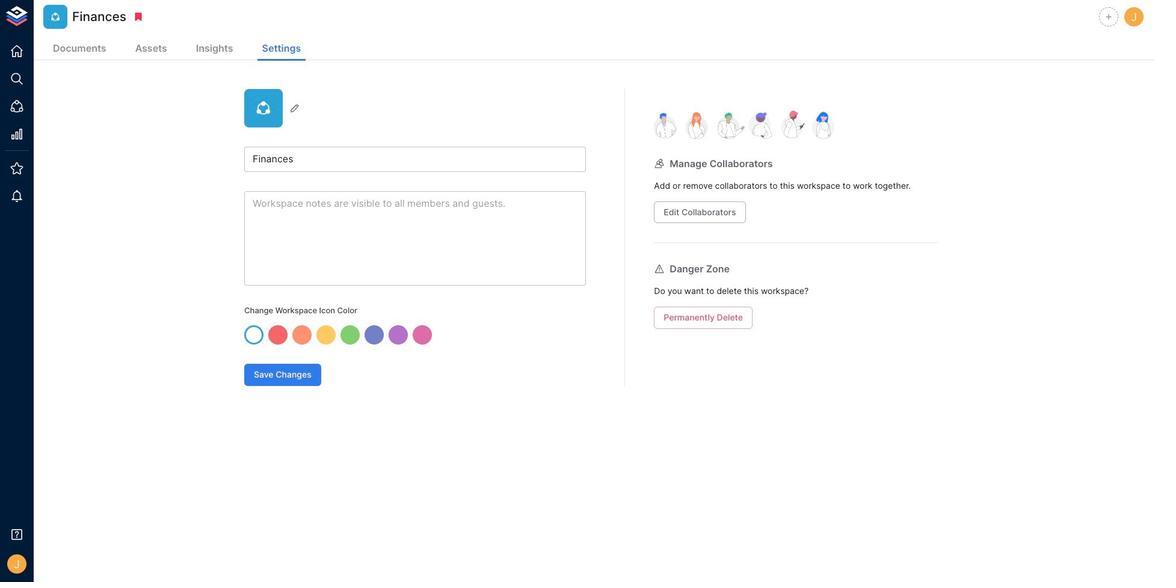 Task type: vqa. For each thing, say whether or not it's contained in the screenshot.
Remove Bookmark IMAGE
yes



Task type: locate. For each thing, give the bounding box(es) containing it.
Workspace notes are visible to all members and guests. text field
[[244, 191, 586, 286]]



Task type: describe. For each thing, give the bounding box(es) containing it.
remove bookmark image
[[133, 11, 144, 22]]

Workspace Name text field
[[244, 147, 586, 172]]



